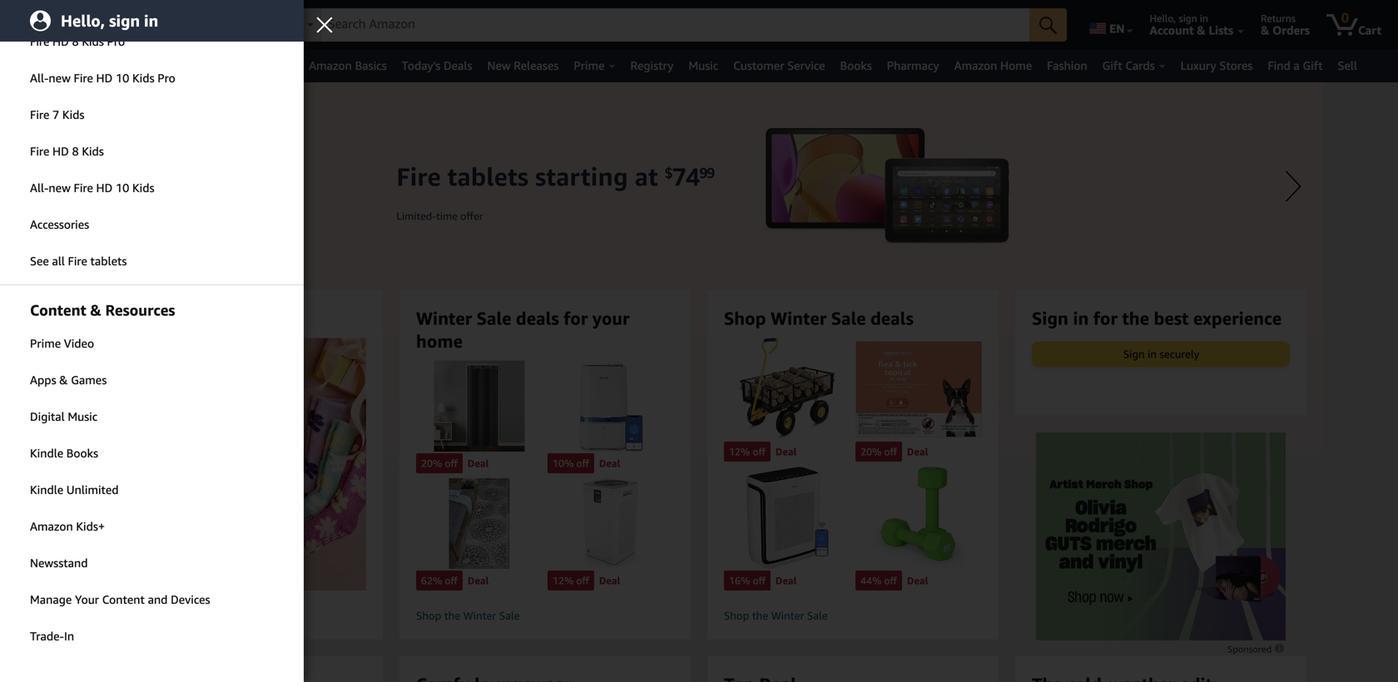 Task type: describe. For each thing, give the bounding box(es) containing it.
07430
[[229, 12, 258, 24]]

amazon home
[[955, 59, 1032, 72]]

kindle for kindle books
[[30, 447, 63, 460]]

stores
[[1220, 59, 1253, 72]]

music link
[[681, 54, 726, 77]]

16% off
[[729, 575, 766, 587]]

off for vevor steel garden cart, heavy duty 900 lbs capacity, with removable mesh sides to convert into flatbed, utility metal wagon with 180° rotating handle and 10 in tires, perfect for farm, yard image
[[753, 446, 766, 458]]

prime for prime video
[[30, 337, 61, 350]]

prime video link
[[0, 326, 304, 361]]

kids up all-new fire hd 10 kids pro
[[82, 35, 104, 48]]

cart
[[1359, 23, 1382, 37]]

sign for sign in for the best experience
[[1032, 308, 1069, 329]]

all
[[52, 254, 65, 268]]

pharmacy link
[[880, 54, 947, 77]]

new releases
[[487, 59, 559, 72]]

deal for amazon basics flea and tick topical treatment for small dogs (5 -22 pounds), 6 count (previously solimo) "image"
[[907, 446, 929, 458]]

sponsored ad element
[[1036, 433, 1286, 641]]

20% for joydeco door curtain closet door, closet curtain for open closet, closet curtains for bedroom closet door, door curtains for doorways privacy bedroom(40wx78l) image
[[421, 458, 442, 469]]

manage your content and devices
[[30, 593, 210, 607]]

fashion
[[1047, 59, 1088, 72]]

cap barbell neoprene dumbbell weights, 8 lb pair, shamrock image
[[856, 467, 982, 569]]

deal for joydeco door curtain closet door, closet curtain for open closet, closet curtains for bedroom closet door, door curtains for doorways privacy bedroom(40wx78l) image
[[468, 458, 489, 469]]

2 horizontal spatial the
[[1123, 308, 1150, 329]]

content
[[30, 301, 86, 319]]

fire 7 kids link
[[0, 97, 304, 132]]

amazon for amazon home
[[955, 59, 998, 72]]

digital music
[[30, 410, 98, 424]]

deal for levoit air purifiers for home large room up to 1900 ft² in 1 hr with washable filters, air quality monitor, smart wifi, hepa filter captures allergies, pet hair, smoke, pollen in bedroom, vital 200s image
[[776, 575, 797, 587]]

content
[[102, 593, 145, 607]]

a
[[1294, 59, 1300, 72]]

digital music link
[[0, 400, 304, 435]]

sell
[[1338, 59, 1358, 72]]

off for kenmore pm3020 air purifiers with h13 true hepa filter, covers up to 1500 sq.foot, 24db silentclean 3-stage hepa filtration system, 5 speeds for home large room, kitchens & bedroom image
[[576, 575, 589, 587]]

kindle unlimited
[[30, 483, 119, 497]]

update
[[127, 23, 167, 37]]

shop down 16%
[[724, 610, 749, 623]]

find a gift
[[1268, 59, 1323, 72]]

en link
[[1080, 4, 1141, 46]]

home
[[416, 331, 463, 352]]

deals inside winter sale deals for your home
[[516, 308, 559, 329]]

none submit inside navigation navigation
[[1030, 8, 1067, 42]]

in
[[64, 630, 74, 643]]

all-new fire hd 10 kids
[[30, 181, 154, 195]]

off for amazon basics flea and tick topical treatment for small dogs (5 -22 pounds), 6 count (previously solimo) "image"
[[884, 446, 897, 458]]

7
[[52, 108, 59, 122]]

10 for all-new fire hd 10 kids pro
[[116, 71, 129, 85]]

deal for kenmore pm3020 air purifiers with h13 true hepa filter, covers up to 1500 sq.foot, 24db silentclean 3-stage hepa filtration system, 5 speeds for home large room, kitchens & bedroom image
[[599, 575, 621, 587]]

8 for fire hd 8 kids
[[72, 144, 79, 158]]

service
[[788, 59, 825, 72]]

amazon basics flea and tick topical treatment for small dogs (5 -22 pounds), 6 count (previously solimo) image
[[856, 338, 982, 440]]

prime link
[[566, 54, 623, 77]]

prime for prime
[[574, 59, 605, 72]]

delivering to mahwah 07430 update location
[[127, 12, 258, 37]]

resources
[[105, 301, 175, 319]]

sponsored
[[1228, 644, 1274, 655]]

trade-
[[30, 630, 64, 643]]

kids up 'all-new fire hd 10 kids'
[[82, 144, 104, 158]]

winter inside winter sale deals for your home
[[416, 308, 472, 329]]

hello, sign in link
[[0, 0, 304, 42]]

amazon home link
[[947, 54, 1040, 77]]

newsstand
[[30, 556, 88, 570]]

prime video
[[30, 337, 94, 350]]

gift inside find a gift link
[[1303, 59, 1323, 72]]

gift cards link
[[1095, 54, 1173, 77]]

fire hd 8 kids
[[30, 144, 104, 158]]

& for returns
[[1261, 23, 1270, 37]]

luxury stores link
[[1173, 54, 1261, 77]]

home
[[1001, 59, 1032, 72]]

winter sale deals for your home
[[416, 308, 630, 352]]

account
[[1150, 23, 1194, 37]]

& for apps
[[59, 373, 68, 387]]

44%
[[861, 575, 882, 587]]

mahwah
[[188, 12, 226, 24]]

fire inside fire hd 8 kids pro link
[[30, 35, 49, 48]]

digital
[[30, 410, 65, 424]]

fashion link
[[1040, 54, 1095, 77]]

returns
[[1261, 12, 1296, 24]]

accessories link
[[0, 207, 304, 242]]

Search Amazon text field
[[321, 9, 1030, 41]]

securely
[[1160, 348, 1200, 361]]

leave feedback on sponsored ad element
[[1228, 644, 1286, 655]]

off for levoit air purifiers for home large room up to 1900 ft² in 1 hr with washable filters, air quality monitor, smart wifi, hepa filter captures allergies, pet hair, smoke, pollen in bedroom, vital 200s image
[[753, 575, 766, 587]]

fire inside all-new fire hd 10 kids link
[[74, 181, 93, 195]]

content & resources
[[30, 301, 175, 319]]

gift cards
[[1103, 59, 1155, 72]]

sign for sign in securely
[[1124, 348, 1145, 361]]

hd inside all-new fire hd 10 kids link
[[96, 181, 113, 195]]

gift inside gift cards link
[[1103, 59, 1123, 72]]

hello, sign in inside "link"
[[61, 11, 158, 30]]

fire hd 8 kids link
[[0, 134, 304, 169]]

experience
[[1194, 308, 1282, 329]]

12% off for kenmore pm3020 air purifiers with h13 true hepa filter, covers up to 1500 sq.foot, 24db silentclean 3-stage hepa filtration system, 5 speeds for home large room, kitchens & bedroom image
[[553, 575, 589, 587]]

62%
[[421, 575, 442, 587]]

8 for fire hd 8 kids pro
[[72, 35, 79, 48]]

luxury stores
[[1181, 59, 1253, 72]]

registry link
[[623, 54, 681, 77]]

kenmore pm3020 air purifiers with h13 true hepa filter, covers up to 1500 sq.foot, 24db silentclean 3-stage hepa filtration system, 5 speeds for home large room, kitchens & bedroom image
[[548, 478, 674, 569]]

trade-in link
[[0, 619, 304, 654]]

amazon for amazon basics
[[309, 59, 352, 72]]

& for account
[[1197, 23, 1206, 37]]

kindle books link
[[0, 436, 304, 471]]

in inside hello, sign in "link"
[[144, 11, 158, 30]]

shop down the 'tablets'
[[108, 308, 150, 329]]

sign in securely
[[1124, 348, 1200, 361]]

fire hd 8 kids pro
[[30, 35, 125, 48]]

1 shop winter sale deals from the left
[[108, 308, 298, 329]]

shop the winter sale for winter sale deals for your home
[[416, 610, 520, 623]]

apps & games link
[[0, 363, 304, 398]]

new for all-new fire hd 10 kids pro
[[49, 71, 71, 85]]

2 shop winter sale deals from the left
[[724, 308, 914, 329]]

in inside sign in securely link
[[1148, 348, 1157, 361]]

luxury
[[1181, 59, 1217, 72]]

all-new fire hd 10 kids link
[[0, 171, 304, 206]]

trade-in
[[30, 630, 74, 643]]

levoit 4l smart cool mist humidifier for home bedroom with essential oils, customize humidity for baby & plants, app & voice control, schedule, timer, last up to 40hrs, whisper quiet, handle design image
[[548, 361, 674, 452]]

hd inside all-new fire hd 10 kids pro link
[[96, 71, 113, 85]]

tablets
[[90, 254, 127, 268]]

books link
[[833, 54, 880, 77]]

music inside digital music link
[[68, 410, 98, 424]]



Task type: locate. For each thing, give the bounding box(es) containing it.
all-new fire hd 10 kids pro link
[[0, 61, 304, 96]]

levoit air purifiers for home large room up to 1900 ft² in 1 hr with washable filters, air quality monitor, smart wifi, hepa filter captures allergies, pet hair, smoke, pollen in bedroom, vital 200s image
[[724, 467, 851, 569]]

new for all-new fire hd 10 kids
[[49, 181, 71, 195]]

fire down fire hd 8 kids pro
[[74, 71, 93, 85]]

in inside navigation navigation
[[1200, 12, 1209, 24]]

all-
[[30, 71, 49, 85], [30, 181, 49, 195]]

for left best at the right of page
[[1094, 308, 1118, 329]]

off down vevor steel garden cart, heavy duty 900 lbs capacity, with removable mesh sides to convert into flatbed, utility metal wagon with 180° rotating handle and 10 in tires, perfect for farm, yard image
[[753, 446, 766, 458]]

fire inside the fire hd 8 kids link
[[30, 144, 49, 158]]

delivering
[[127, 12, 173, 24]]

deals
[[255, 308, 298, 329], [516, 308, 559, 329], [871, 308, 914, 329]]

kindle down the digital
[[30, 447, 63, 460]]

all- for all-new fire hd 10 kids
[[30, 181, 49, 195]]

0 horizontal spatial for
[[564, 308, 588, 329]]

see all fire tablets link
[[0, 244, 304, 279]]

1 horizontal spatial sign
[[1179, 12, 1198, 24]]

1 vertical spatial prime
[[30, 337, 61, 350]]

0 vertical spatial books
[[840, 59, 872, 72]]

all- up the fire 7 kids
[[30, 71, 49, 85]]

off down joydeco door curtain closet door, closet curtain for open closet, closet curtains for bedroom closet door, door curtains for doorways privacy bedroom(40wx78l) image
[[445, 458, 458, 469]]

off right 10%
[[576, 458, 589, 469]]

vevor steel garden cart, heavy duty 900 lbs capacity, with removable mesh sides to convert into flatbed, utility metal wagon with 180° rotating handle and 10 in tires, perfect for farm, yard image
[[724, 338, 851, 440]]

hello, inside hello, sign in "link"
[[61, 11, 105, 30]]

shop the winter sale down 62% off on the left of page
[[416, 610, 520, 623]]

1 horizontal spatial music
[[689, 59, 719, 72]]

1 horizontal spatial shop the winter sale link
[[724, 609, 982, 624]]

deal right 62% off on the left of page
[[468, 575, 489, 587]]

12% off down vevor steel garden cart, heavy duty 900 lbs capacity, with removable mesh sides to convert into flatbed, utility metal wagon with 180° rotating handle and 10 in tires, perfect for farm, yard image
[[729, 446, 766, 458]]

kindle books
[[30, 447, 98, 460]]

2 kindle from the top
[[30, 483, 63, 497]]

best
[[1154, 308, 1189, 329]]

registry
[[631, 59, 674, 72]]

hd down fire hd 8 kids
[[96, 181, 113, 195]]

new up the fire 7 kids
[[49, 71, 71, 85]]

None search field
[[278, 8, 1067, 43]]

20% off for joydeco door curtain closet door, closet curtain for open closet, closet curtains for bedroom closet door, door curtains for doorways privacy bedroom(40wx78l) image
[[421, 458, 458, 469]]

accessories
[[30, 218, 89, 231]]

fire hd 8 kids pro link
[[0, 24, 304, 59]]

shop the winter sale for shop winter sale deals
[[724, 610, 828, 623]]

1 horizontal spatial gift
[[1303, 59, 1323, 72]]

fire
[[30, 35, 49, 48], [74, 71, 93, 85], [30, 108, 49, 122], [30, 144, 49, 158], [74, 181, 93, 195], [68, 254, 87, 268]]

2 10 from the top
[[116, 181, 129, 195]]

20% down joydeco door curtain closet door, closet curtain for open closet, closet curtains for bedroom closet door, door curtains for doorways privacy bedroom(40wx78l) image
[[421, 458, 442, 469]]

shop the winter sale link
[[416, 609, 674, 624], [724, 609, 982, 624]]

main content containing shop winter sale deals
[[0, 82, 1399, 683]]

off for levoit 4l smart cool mist humidifier for home bedroom with essential oils, customize humidity for baby & plants, app & voice control, schedule, timer, last up to 40hrs, whisper quiet, handle design image
[[576, 458, 589, 469]]

deal down kenmore pm3020 air purifiers with h13 true hepa filter, covers up to 1500 sq.foot, 24db silentclean 3-stage hepa filtration system, 5 speeds for home large room, kitchens & bedroom image
[[599, 575, 621, 587]]

your
[[593, 308, 630, 329]]

winter
[[155, 308, 211, 329], [416, 308, 472, 329], [771, 308, 827, 329], [463, 610, 496, 623], [771, 610, 804, 623]]

kids right 7
[[62, 108, 84, 122]]

1 horizontal spatial pro
[[157, 71, 175, 85]]

kindle down kindle books
[[30, 483, 63, 497]]

0 horizontal spatial shop winter sale deals
[[108, 308, 298, 329]]

2 new from the top
[[49, 181, 71, 195]]

prime right releases
[[574, 59, 605, 72]]

& right apps
[[59, 373, 68, 387]]

sign inside "link"
[[109, 11, 140, 30]]

en
[[1110, 22, 1125, 35]]

12% for vevor steel garden cart, heavy duty 900 lbs capacity, with removable mesh sides to convert into flatbed, utility metal wagon with 180° rotating handle and 10 in tires, perfect for farm, yard image
[[729, 446, 750, 458]]

releases
[[514, 59, 559, 72]]

to
[[176, 12, 185, 24]]

lists
[[1209, 23, 1234, 37]]

2 horizontal spatial amazon
[[955, 59, 998, 72]]

for left your
[[564, 308, 588, 329]]

&
[[1197, 23, 1206, 37], [1261, 23, 1270, 37], [90, 301, 101, 319], [59, 373, 68, 387]]

and
[[148, 593, 168, 607]]

2 shop the winter sale from the left
[[724, 610, 828, 623]]

none search field inside navigation navigation
[[278, 8, 1067, 43]]

0 vertical spatial 12%
[[729, 446, 750, 458]]

1 deals from the left
[[255, 308, 298, 329]]

hello, right en
[[1150, 12, 1176, 24]]

shop winter sale deals up vevor steel garden cart, heavy duty 900 lbs capacity, with removable mesh sides to convert into flatbed, utility metal wagon with 180° rotating handle and 10 in tires, perfect for farm, yard image
[[724, 308, 914, 329]]

sign inside navigation navigation
[[1179, 12, 1198, 24]]

fire inside all-new fire hd 10 kids pro link
[[74, 71, 93, 85]]

12% for kenmore pm3020 air purifiers with h13 true hepa filter, covers up to 1500 sq.foot, 24db silentclean 3-stage hepa filtration system, 5 speeds for home large room, kitchens & bedroom image
[[553, 575, 574, 587]]

deal for cap barbell neoprene dumbbell weights, 8 lb pair, shamrock image
[[907, 575, 929, 587]]

deal for rugshop modern floral circles design for living room,bedroom,home office,kitchen non shedding runner rug 2' x 7' 2" gray image
[[468, 575, 489, 587]]

sign in for the best experience
[[1032, 308, 1282, 329]]

newsstand link
[[0, 546, 304, 581]]

20% off down joydeco door curtain closet door, closet curtain for open closet, closet curtains for bedroom closet door, door curtains for doorways privacy bedroom(40wx78l) image
[[421, 458, 458, 469]]

3 deals from the left
[[871, 308, 914, 329]]

2 all- from the top
[[30, 181, 49, 195]]

fire left 7
[[30, 108, 49, 122]]

kids+
[[76, 520, 105, 534]]

1 10 from the top
[[116, 71, 129, 85]]

the left best at the right of page
[[1123, 308, 1150, 329]]

amazon up "newsstand"
[[30, 520, 73, 534]]

amazon for amazon kids+
[[30, 520, 73, 534]]

new up accessories
[[49, 181, 71, 195]]

2 shop the winter sale link from the left
[[724, 609, 982, 624]]

0 horizontal spatial prime
[[30, 337, 61, 350]]

10 down the fire hd 8 kids link
[[116, 181, 129, 195]]

1 horizontal spatial shop the winter sale
[[724, 610, 828, 623]]

off down kenmore pm3020 air purifiers with h13 true hepa filter, covers up to 1500 sq.foot, 24db silentclean 3-stage hepa filtration system, 5 speeds for home large room, kitchens & bedroom image
[[576, 575, 589, 587]]

1 new from the top
[[49, 71, 71, 85]]

returns & orders
[[1261, 12, 1310, 37]]

0
[[1342, 10, 1350, 25]]

today's deals
[[402, 59, 472, 72]]

fire inside see all fire tablets link
[[68, 254, 87, 268]]

10 for all-new fire hd 10 kids
[[116, 181, 129, 195]]

1 all- from the top
[[30, 71, 49, 85]]

1 shop the winter sale link from the left
[[416, 609, 674, 624]]

shop
[[108, 308, 150, 329], [724, 308, 766, 329], [416, 610, 441, 623], [724, 610, 749, 623]]

hd up all-new fire hd 10 kids pro
[[52, 35, 69, 48]]

off right '62%'
[[445, 575, 458, 587]]

shop the winter sale link for shop winter sale deals
[[724, 609, 982, 624]]

& inside returns & orders
[[1261, 23, 1270, 37]]

location
[[170, 23, 215, 37]]

fire up the open menu image
[[30, 35, 49, 48]]

0 vertical spatial music
[[689, 59, 719, 72]]

new
[[487, 59, 511, 72]]

amazon left basics
[[309, 59, 352, 72]]

kindle for kindle unlimited
[[30, 483, 63, 497]]

sign up fire hd 8 kids pro
[[109, 11, 140, 30]]

music right the digital
[[68, 410, 98, 424]]

find
[[1268, 59, 1291, 72]]

sign
[[1032, 308, 1069, 329], [1124, 348, 1145, 361]]

& for content
[[90, 301, 101, 319]]

gift left "cards"
[[1103, 59, 1123, 72]]

1 horizontal spatial shop winter sale deals
[[724, 308, 914, 329]]

1 vertical spatial new
[[49, 181, 71, 195]]

2 deals from the left
[[516, 308, 559, 329]]

12% off for vevor steel garden cart, heavy duty 900 lbs capacity, with removable mesh sides to convert into flatbed, utility metal wagon with 180° rotating handle and 10 in tires, perfect for farm, yard image
[[729, 446, 766, 458]]

music inside music link
[[689, 59, 719, 72]]

1 vertical spatial books
[[66, 447, 98, 460]]

None submit
[[1030, 8, 1067, 42]]

amazon image
[[15, 15, 96, 40]]

sign left "lists"
[[1179, 12, 1198, 24]]

0 horizontal spatial deals
[[255, 308, 298, 329]]

pro down fire hd 8 kids pro link
[[157, 71, 175, 85]]

amazon
[[309, 59, 352, 72], [955, 59, 998, 72], [30, 520, 73, 534]]

1 horizontal spatial amazon
[[309, 59, 352, 72]]

0 horizontal spatial music
[[68, 410, 98, 424]]

12% off
[[729, 446, 766, 458], [553, 575, 589, 587]]

& up video
[[90, 301, 101, 319]]

& left "orders"
[[1261, 23, 1270, 37]]

books inside navigation navigation
[[840, 59, 872, 72]]

0 horizontal spatial 12%
[[553, 575, 574, 587]]

0 vertical spatial kindle
[[30, 447, 63, 460]]

1 horizontal spatial sign
[[1124, 348, 1145, 361]]

find a gift link
[[1261, 54, 1331, 77]]

hd down fire hd 8 kids pro
[[96, 71, 113, 85]]

0 horizontal spatial the
[[444, 610, 461, 623]]

8 up 'all-new fire hd 10 kids'
[[72, 144, 79, 158]]

hd inside fire hd 8 kids pro link
[[52, 35, 69, 48]]

0 horizontal spatial sign
[[109, 11, 140, 30]]

prime inside prime video link
[[30, 337, 61, 350]]

unlimited
[[66, 483, 119, 497]]

fire down fire hd 8 kids
[[74, 181, 93, 195]]

hello, sign in left "lists"
[[1150, 12, 1209, 24]]

2 horizontal spatial deals
[[871, 308, 914, 329]]

1 horizontal spatial 12%
[[729, 446, 750, 458]]

deal right 44% off
[[907, 575, 929, 587]]

1 vertical spatial 8
[[72, 144, 79, 158]]

1 8 from the top
[[72, 35, 79, 48]]

books up kindle unlimited
[[66, 447, 98, 460]]

1 vertical spatial music
[[68, 410, 98, 424]]

0 vertical spatial all-
[[30, 71, 49, 85]]

fire inside fire 7 kids link
[[30, 108, 49, 122]]

shop down '62%'
[[416, 610, 441, 623]]

1 horizontal spatial hello, sign in
[[1150, 12, 1209, 24]]

fire tablets starting at $74.99. limited-time offer. image
[[75, 82, 1324, 582]]

devices
[[171, 593, 210, 607]]

orders
[[1273, 23, 1310, 37]]

10%
[[553, 458, 574, 469]]

1 horizontal spatial 20%
[[861, 446, 882, 458]]

off for cap barbell neoprene dumbbell weights, 8 lb pair, shamrock image
[[884, 575, 897, 587]]

open menu image
[[17, 60, 31, 72]]

1 vertical spatial sign
[[1124, 348, 1145, 361]]

0 horizontal spatial 20% off
[[421, 458, 458, 469]]

today's
[[402, 59, 441, 72]]

in
[[144, 11, 158, 30], [1200, 12, 1209, 24], [1073, 308, 1089, 329], [1148, 348, 1157, 361]]

amazon basics link
[[301, 54, 394, 77]]

navigation navigation
[[0, 0, 1399, 82]]

0 horizontal spatial amazon
[[30, 520, 73, 534]]

kids
[[82, 35, 104, 48], [132, 71, 154, 85], [62, 108, 84, 122], [82, 144, 104, 158], [132, 181, 154, 195]]

deal right 10% off
[[599, 458, 621, 469]]

0 horizontal spatial pro
[[107, 35, 125, 48]]

all- for all-new fire hd 10 kids pro
[[30, 71, 49, 85]]

1 gift from the left
[[1103, 59, 1123, 72]]

0 horizontal spatial hello, sign in
[[61, 11, 158, 30]]

44% off
[[861, 575, 897, 587]]

off for rugshop modern floral circles design for living room,bedroom,home office,kitchen non shedding runner rug 2' x 7' 2" gray image
[[445, 575, 458, 587]]

games
[[71, 373, 107, 387]]

off
[[753, 446, 766, 458], [884, 446, 897, 458], [445, 458, 458, 469], [576, 458, 589, 469], [445, 575, 458, 587], [576, 575, 589, 587], [753, 575, 766, 587], [884, 575, 897, 587]]

0 horizontal spatial sign
[[1032, 308, 1069, 329]]

new releases link
[[480, 54, 566, 77]]

12% off down kenmore pm3020 air purifiers with h13 true hepa filter, covers up to 1500 sq.foot, 24db silentclean 3-stage hepa filtration system, 5 speeds for home large room, kitchens & bedroom image
[[553, 575, 589, 587]]

music
[[689, 59, 719, 72], [68, 410, 98, 424]]

prime left video
[[30, 337, 61, 350]]

0 vertical spatial sign
[[1032, 308, 1069, 329]]

0 vertical spatial pro
[[107, 35, 125, 48]]

8 up all-new fire hd 10 kids pro
[[72, 35, 79, 48]]

shop the winter sale link for winter sale deals for your home
[[416, 609, 674, 624]]

& left "lists"
[[1197, 23, 1206, 37]]

pro left update
[[107, 35, 125, 48]]

20% for amazon basics flea and tick topical treatment for small dogs (5 -22 pounds), 6 count (previously solimo) "image"
[[861, 446, 882, 458]]

1 horizontal spatial books
[[840, 59, 872, 72]]

kids down fire hd 8 kids pro link
[[132, 71, 154, 85]]

12% down kenmore pm3020 air purifiers with h13 true hepa filter, covers up to 1500 sq.foot, 24db silentclean 3-stage hepa filtration system, 5 speeds for home large room, kitchens & bedroom image
[[553, 575, 574, 587]]

12% down vevor steel garden cart, heavy duty 900 lbs capacity, with removable mesh sides to convert into flatbed, utility metal wagon with 180° rotating handle and 10 in tires, perfect for farm, yard image
[[729, 446, 750, 458]]

1 shop the winter sale from the left
[[416, 610, 520, 623]]

pharmacy
[[887, 59, 940, 72]]

main content
[[0, 82, 1399, 683]]

62% off
[[421, 575, 458, 587]]

0 vertical spatial new
[[49, 71, 71, 85]]

deal down amazon basics flea and tick topical treatment for small dogs (5 -22 pounds), 6 count (previously solimo) "image"
[[907, 446, 929, 458]]

0 horizontal spatial hello,
[[61, 11, 105, 30]]

1 horizontal spatial deals
[[516, 308, 559, 329]]

off right 16%
[[753, 575, 766, 587]]

0 horizontal spatial shop the winter sale
[[416, 610, 520, 623]]

kindle unlimited link
[[0, 473, 304, 508]]

apps
[[30, 373, 56, 387]]

the down 62% off on the left of page
[[444, 610, 461, 623]]

manage
[[30, 593, 72, 607]]

1 horizontal spatial for
[[1094, 308, 1118, 329]]

20% down amazon basics flea and tick topical treatment for small dogs (5 -22 pounds), 6 count (previously solimo) "image"
[[861, 446, 882, 458]]

1 horizontal spatial hello,
[[1150, 12, 1176, 24]]

the down 16% off
[[752, 610, 769, 623]]

1 vertical spatial pro
[[157, 71, 175, 85]]

sale inside winter sale deals for your home
[[477, 308, 511, 329]]

books right service at the right top of page
[[840, 59, 872, 72]]

amazon inside "link"
[[30, 520, 73, 534]]

1 vertical spatial all-
[[30, 181, 49, 195]]

hello, up fire hd 8 kids pro
[[61, 11, 105, 30]]

cards
[[1126, 59, 1155, 72]]

0 vertical spatial 8
[[72, 35, 79, 48]]

deal for levoit 4l smart cool mist humidifier for home bedroom with essential oils, customize humidity for baby & plants, app & voice control, schedule, timer, last up to 40hrs, whisper quiet, handle design image
[[599, 458, 621, 469]]

hello, sign in up fire hd 8 kids pro
[[61, 11, 158, 30]]

gift right the a
[[1303, 59, 1323, 72]]

0 horizontal spatial 12% off
[[553, 575, 589, 587]]

0 horizontal spatial shop the winter sale link
[[416, 609, 674, 624]]

for inside winter sale deals for your home
[[564, 308, 588, 329]]

0 vertical spatial prime
[[574, 59, 605, 72]]

0 horizontal spatial gift
[[1103, 59, 1123, 72]]

the for shop winter sale deals
[[752, 610, 769, 623]]

off right 44%
[[884, 575, 897, 587]]

shop winter sale deals down see all fire tablets link
[[108, 308, 298, 329]]

0 horizontal spatial 20%
[[421, 458, 442, 469]]

rugshop modern floral circles design for living room,bedroom,home office,kitchen non shedding runner rug 2' x 7' 2" gray image
[[416, 478, 543, 569]]

2 8 from the top
[[72, 144, 79, 158]]

deal down joydeco door curtain closet door, closet curtain for open closet, closet curtains for bedroom closet door, door curtains for doorways privacy bedroom(40wx78l) image
[[468, 458, 489, 469]]

deal right 16% off
[[776, 575, 797, 587]]

see
[[30, 254, 49, 268]]

shop winter sale deals image
[[80, 338, 395, 591]]

1 horizontal spatial the
[[752, 610, 769, 623]]

20% off
[[861, 446, 897, 458], [421, 458, 458, 469]]

0 vertical spatial 12% off
[[729, 446, 766, 458]]

0 vertical spatial 10
[[116, 71, 129, 85]]

20% off down amazon basics flea and tick topical treatment for small dogs (5 -22 pounds), 6 count (previously solimo) "image"
[[861, 446, 897, 458]]

hello, sign in inside navigation navigation
[[1150, 12, 1209, 24]]

account & lists
[[1150, 23, 1234, 37]]

shop up vevor steel garden cart, heavy duty 900 lbs capacity, with removable mesh sides to convert into flatbed, utility metal wagon with 180° rotating handle and 10 in tires, perfect for farm, yard image
[[724, 308, 766, 329]]

10% off
[[553, 458, 589, 469]]

2 for from the left
[[1094, 308, 1118, 329]]

customer
[[734, 59, 785, 72]]

2 gift from the left
[[1303, 59, 1323, 72]]

fire down the fire 7 kids
[[30, 144, 49, 158]]

1 vertical spatial 10
[[116, 181, 129, 195]]

fire right all
[[68, 254, 87, 268]]

for
[[564, 308, 588, 329], [1094, 308, 1118, 329]]

shop the winter sale down 16% off
[[724, 610, 828, 623]]

amazon basics
[[309, 59, 387, 72]]

1 horizontal spatial prime
[[574, 59, 605, 72]]

the for winter sale deals for your home
[[444, 610, 461, 623]]

prime inside prime link
[[574, 59, 605, 72]]

sale
[[215, 308, 250, 329], [477, 308, 511, 329], [831, 308, 866, 329], [499, 610, 520, 623], [807, 610, 828, 623]]

1 vertical spatial 12% off
[[553, 575, 589, 587]]

manage your content and devices link
[[0, 583, 304, 618]]

kids down the fire hd 8 kids link
[[132, 181, 154, 195]]

music down search amazon text box
[[689, 59, 719, 72]]

off down amazon basics flea and tick topical treatment for small dogs (5 -22 pounds), 6 count (previously solimo) "image"
[[884, 446, 897, 458]]

12%
[[729, 446, 750, 458], [553, 575, 574, 587]]

1 horizontal spatial 12% off
[[729, 446, 766, 458]]

today's deals link
[[394, 54, 480, 77]]

fire 7 kids
[[30, 108, 84, 122]]

1 kindle from the top
[[30, 447, 63, 460]]

apps & games
[[30, 373, 107, 387]]

1 for from the left
[[564, 308, 588, 329]]

16%
[[729, 575, 750, 587]]

hd inside the fire hd 8 kids link
[[52, 144, 69, 158]]

all- up accessories
[[30, 181, 49, 195]]

0 horizontal spatial books
[[66, 447, 98, 460]]

20% off for amazon basics flea and tick topical treatment for small dogs (5 -22 pounds), 6 count (previously solimo) "image"
[[861, 446, 897, 458]]

hello, sign in
[[61, 11, 158, 30], [1150, 12, 1209, 24]]

customer service link
[[726, 54, 833, 77]]

hello, inside navigation navigation
[[1150, 12, 1176, 24]]

1 vertical spatial kindle
[[30, 483, 63, 497]]

joydeco door curtain closet door, closet curtain for open closet, closet curtains for bedroom closet door, door curtains for doorways privacy bedroom(40wx78l) image
[[416, 361, 543, 452]]

1 horizontal spatial 20% off
[[861, 446, 897, 458]]

1 vertical spatial 12%
[[553, 575, 574, 587]]

kindle
[[30, 447, 63, 460], [30, 483, 63, 497]]

10 down fire hd 8 kids pro link
[[116, 71, 129, 85]]

deal for vevor steel garden cart, heavy duty 900 lbs capacity, with removable mesh sides to convert into flatbed, utility metal wagon with 180° rotating handle and 10 in tires, perfect for farm, yard image
[[776, 446, 797, 458]]

off for joydeco door curtain closet door, closet curtain for open closet, closet curtains for bedroom closet door, door curtains for doorways privacy bedroom(40wx78l) image
[[445, 458, 458, 469]]

sell link
[[1331, 54, 1365, 77]]

amazon left home
[[955, 59, 998, 72]]

hd down the fire 7 kids
[[52, 144, 69, 158]]

all-new fire hd 10 kids pro
[[30, 71, 175, 85]]

deal down vevor steel garden cart, heavy duty 900 lbs capacity, with removable mesh sides to convert into flatbed, utility metal wagon with 180° rotating handle and 10 in tires, perfect for farm, yard image
[[776, 446, 797, 458]]



Task type: vqa. For each thing, say whether or not it's contained in the screenshot.
Digital Music link
yes



